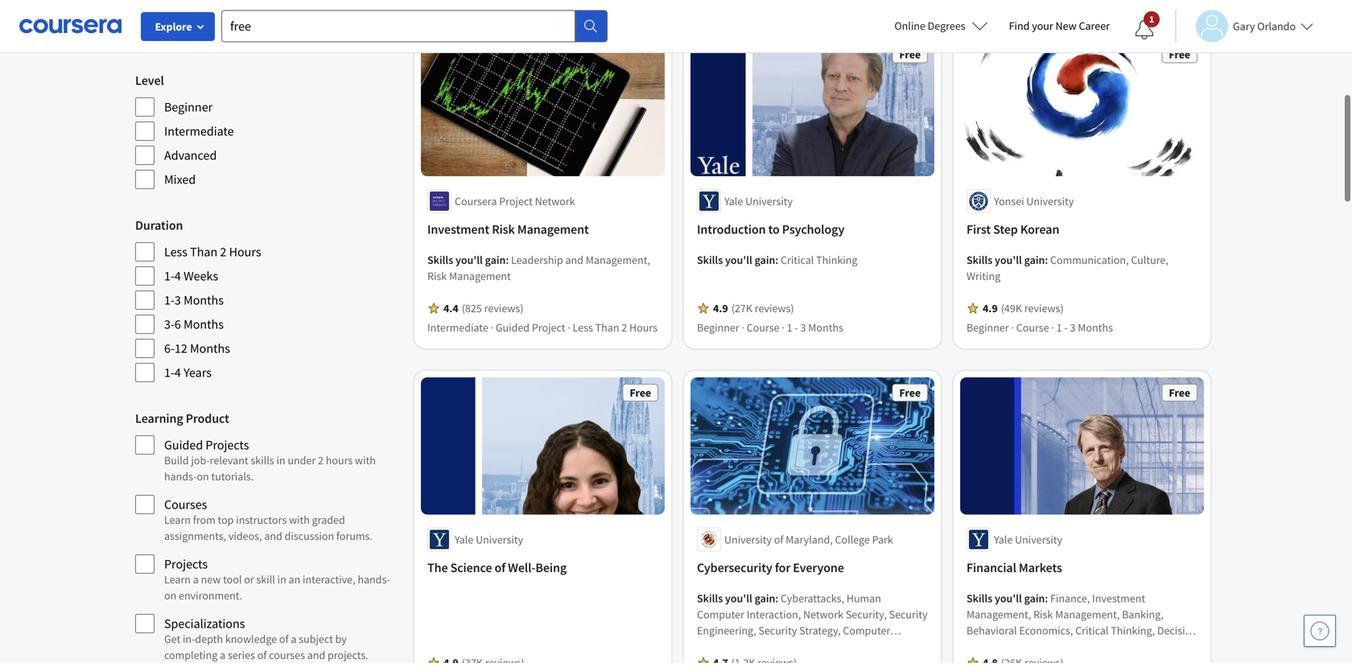 Task type: locate. For each thing, give the bounding box(es) containing it.
and down instructors
[[264, 529, 282, 543]]

2 horizontal spatial a
[[291, 632, 297, 646]]

specializations
[[164, 616, 245, 632]]

1 horizontal spatial security
[[759, 623, 797, 638]]

skills
[[251, 453, 274, 468]]

with
[[355, 453, 376, 468], [289, 513, 310, 527]]

1- for 1-3 months
[[164, 292, 175, 308]]

: up interaction,
[[775, 591, 779, 606]]

: left finance,
[[1045, 591, 1048, 606]]

yale university up the markets on the bottom right of page
[[994, 532, 1063, 547]]

you'll down introduction
[[725, 253, 752, 267]]

communication,
[[1050, 253, 1129, 267]]

0 vertical spatial 1-
[[164, 268, 175, 284]]

college
[[835, 532, 870, 547]]

1 horizontal spatial 4.9
[[983, 301, 998, 315]]

in inside learn a new tool or skill in an interactive, hands- on environment.
[[277, 572, 286, 587]]

months down 'weeks'
[[184, 292, 224, 308]]

3-6 months
[[164, 316, 224, 332]]

learning product group
[[135, 409, 398, 663]]

engineering,
[[697, 623, 756, 638]]

on for guided projects
[[197, 469, 209, 484]]

models,
[[738, 639, 775, 654]]

1 horizontal spatial than
[[595, 320, 619, 335]]

university
[[745, 194, 793, 208], [1027, 194, 1074, 208], [476, 532, 523, 547], [724, 532, 772, 547], [1015, 532, 1063, 547]]

1 vertical spatial 2
[[622, 320, 627, 335]]

0 horizontal spatial with
[[289, 513, 310, 527]]

security, down 'strategy,'
[[830, 655, 871, 663]]

1 horizontal spatial leadership
[[777, 639, 829, 654]]

explore button
[[141, 12, 215, 41]]

1 vertical spatial 1-
[[164, 292, 175, 308]]

1 for first step korean
[[1057, 320, 1062, 335]]

1 course from the left
[[747, 320, 780, 335]]

2 - from the left
[[1064, 320, 1068, 335]]

· down leadership and management, risk management
[[568, 320, 571, 335]]

coursera
[[455, 194, 497, 208]]

security down park at right
[[889, 607, 928, 622]]

strategy,
[[799, 623, 841, 638]]

1 1- from the top
[[164, 268, 175, 284]]

learn
[[164, 513, 191, 527], [164, 572, 191, 587]]

4.9 left (27k
[[713, 301, 728, 315]]

: down 'to'
[[775, 253, 779, 267]]

1- for 1-4 weeks
[[164, 268, 175, 284]]

2 beginner · course · 1 - 3 months from the left
[[967, 320, 1113, 335]]

- down communication, culture, writing
[[1064, 320, 1068, 335]]

1 horizontal spatial 2
[[318, 453, 324, 468]]

beginner
[[164, 99, 213, 115], [697, 320, 739, 335], [967, 320, 1009, 335]]

3 1- from the top
[[164, 365, 175, 381]]

0 horizontal spatial on
[[164, 588, 176, 603]]

2 course from the left
[[1016, 320, 1049, 335]]

less
[[164, 244, 187, 260], [573, 320, 593, 335]]

0 horizontal spatial critical
[[781, 253, 814, 267]]

the
[[427, 560, 448, 576]]

0 horizontal spatial a
[[193, 572, 199, 587]]

0 vertical spatial leadership
[[511, 253, 563, 267]]

1 vertical spatial leadership
[[777, 639, 829, 654]]

0 vertical spatial hands-
[[164, 469, 197, 484]]

management, inside leadership and management, risk management
[[586, 253, 650, 267]]

3 up the 6
[[175, 292, 181, 308]]

less inside duration group
[[164, 244, 187, 260]]

months up years
[[190, 340, 230, 357]]

0 vertical spatial project
[[499, 194, 533, 208]]

yale university
[[724, 194, 793, 208], [455, 532, 523, 547], [994, 532, 1063, 547]]

1 vertical spatial investment
[[1092, 591, 1145, 606]]

risk inside cyberattacks, human computer interaction, network security, security engineering, security strategy, computer security models, leadership and management, risk management, software security, stra
[[697, 655, 717, 663]]

- down skills you'll gain : critical thinking
[[795, 320, 798, 335]]

projects down assignments,
[[164, 556, 208, 572]]

course down 4.9 (49k reviews)
[[1016, 320, 1049, 335]]

0 horizontal spatial beginner
[[164, 99, 213, 115]]

1 horizontal spatial investment
[[1092, 591, 1145, 606]]

0 horizontal spatial reviews)
[[484, 301, 524, 315]]

course
[[747, 320, 780, 335], [1016, 320, 1049, 335]]

in right skills
[[276, 453, 285, 468]]

1 down 4.9 (49k reviews)
[[1057, 320, 1062, 335]]

2 inside build job-relevant skills in under 2 hours with hands-on tutorials.
[[318, 453, 324, 468]]

security
[[889, 607, 928, 622], [759, 623, 797, 638], [697, 639, 736, 654]]

1 horizontal spatial hands-
[[358, 572, 390, 587]]

guided inside learning product group
[[164, 437, 203, 453]]

less than 2 hours
[[164, 244, 261, 260]]

network
[[535, 194, 575, 208], [803, 607, 844, 622]]

yale for introduction
[[724, 194, 743, 208]]

writing
[[967, 269, 1001, 283]]

2 learn from the top
[[164, 572, 191, 587]]

2 horizontal spatial 1
[[1149, 13, 1154, 25]]

software
[[786, 655, 828, 663]]

· down (27k
[[742, 320, 745, 335]]

1 for introduction to psychology
[[787, 320, 793, 335]]

0 horizontal spatial management
[[449, 269, 511, 283]]

0 vertical spatial network
[[535, 194, 575, 208]]

2 horizontal spatial beginner
[[967, 320, 1009, 335]]

relevant
[[210, 453, 248, 468]]

0 horizontal spatial 2
[[220, 244, 226, 260]]

6-12 months
[[164, 340, 230, 357]]

1 beginner · course · 1 - 3 months from the left
[[697, 320, 844, 335]]

and down the investment risk management link
[[565, 253, 584, 267]]

completing
[[164, 648, 218, 662]]

being
[[536, 560, 567, 576]]

3 for introduction to psychology
[[801, 320, 806, 335]]

4.9 left (49k
[[983, 301, 998, 315]]

regulations
[[1062, 639, 1117, 654]]

intermediate for intermediate · guided project · less than 2 hours
[[427, 320, 488, 335]]

on inside build job-relevant skills in under 2 hours with hands-on tutorials.
[[197, 469, 209, 484]]

everyone
[[793, 560, 844, 576]]

of left well-
[[495, 560, 506, 576]]

and inside finance, investment management, risk management, banking, behavioral economics, critical thinking, decision making, innovation, regulations and compliance, underwriting, leadership
[[1120, 639, 1138, 654]]

critical
[[781, 253, 814, 267], [1075, 623, 1109, 638]]

on inside learn a new tool or skill in an interactive, hands- on environment.
[[164, 588, 176, 603]]

new
[[1056, 19, 1077, 33]]

skills you'll gain : up (825
[[427, 253, 511, 267]]

skills up 4.4
[[427, 253, 453, 267]]

computer down the human at right bottom
[[843, 623, 891, 638]]

and down subject
[[307, 648, 325, 662]]

2 horizontal spatial 2
[[622, 320, 627, 335]]

reviews) right (49k
[[1024, 301, 1064, 315]]

0 vertical spatial learn
[[164, 513, 191, 527]]

with up discussion
[[289, 513, 310, 527]]

1 vertical spatial hours
[[630, 320, 658, 335]]

introduction
[[697, 221, 766, 237]]

hours
[[326, 453, 353, 468]]

intermediate down 4.4
[[427, 320, 488, 335]]

1 vertical spatial security,
[[830, 655, 871, 663]]

intermediate inside 'level' group
[[164, 123, 234, 139]]

0 vertical spatial in
[[276, 453, 285, 468]]

course down 4.9 (27k reviews)
[[747, 320, 780, 335]]

beginner for first step korean
[[967, 320, 1009, 335]]

1 down 4.9 (27k reviews)
[[787, 320, 793, 335]]

1 horizontal spatial reviews)
[[755, 301, 794, 315]]

2 reviews) from the left
[[755, 301, 794, 315]]

in left the an
[[277, 572, 286, 587]]

1 horizontal spatial course
[[1016, 320, 1049, 335]]

university up "korean"
[[1027, 194, 1074, 208]]

0 horizontal spatial guided
[[164, 437, 203, 453]]

you'll up writing
[[995, 253, 1022, 267]]

1 reviews) from the left
[[484, 301, 524, 315]]

free for everyone
[[899, 385, 921, 400]]

3
[[175, 292, 181, 308], [801, 320, 806, 335], [1070, 320, 1076, 335]]

0 horizontal spatial hours
[[229, 244, 261, 260]]

intermediate up 'advanced'
[[164, 123, 234, 139]]

risk up economics,
[[1034, 607, 1053, 622]]

2
[[220, 244, 226, 260], [622, 320, 627, 335], [318, 453, 324, 468]]

months for 6-12 months
[[190, 340, 230, 357]]

hands- inside build job-relevant skills in under 2 hours with hands-on tutorials.
[[164, 469, 197, 484]]

show notifications image
[[1135, 20, 1154, 39]]

0 vertical spatial than
[[190, 244, 218, 260]]

1 horizontal spatial critical
[[1075, 623, 1109, 638]]

projects up tutorials. at the bottom
[[206, 437, 249, 453]]

degrees
[[928, 19, 966, 33]]

yale up financial markets
[[994, 532, 1013, 547]]

free
[[899, 47, 921, 62], [1169, 47, 1191, 62], [630, 385, 651, 400], [899, 385, 921, 400], [1169, 385, 1191, 400]]

yale university up the science of well-being at left
[[455, 532, 523, 547]]

1 · from the left
[[491, 320, 493, 335]]

with right hours
[[355, 453, 376, 468]]

2 4 from the top
[[175, 365, 181, 381]]

skills you'll gain : down cybersecurity
[[697, 591, 781, 606]]

0 vertical spatial a
[[193, 572, 199, 587]]

network up 'strategy,'
[[803, 607, 844, 622]]

investment down coursera
[[427, 221, 489, 237]]

0 vertical spatial with
[[355, 453, 376, 468]]

skills you'll gain : down financial markets
[[967, 591, 1050, 606]]

1 4 from the top
[[175, 268, 181, 284]]

12
[[175, 340, 187, 357]]

than inside duration group
[[190, 244, 218, 260]]

and inside cyberattacks, human computer interaction, network security, security engineering, security strategy, computer security models, leadership and management, risk management, software security, stra
[[831, 639, 849, 654]]

1- up 3-
[[164, 292, 175, 308]]

risk up 4.4
[[427, 269, 447, 283]]

0 horizontal spatial network
[[535, 194, 575, 208]]

1 vertical spatial management
[[449, 269, 511, 283]]

security down interaction,
[[759, 623, 797, 638]]

1 horizontal spatial beginner · course · 1 - 3 months
[[967, 320, 1113, 335]]

thinking,
[[1111, 623, 1155, 638]]

management inside leadership and management, risk management
[[449, 269, 511, 283]]

management up the 4.4 (825 reviews)
[[449, 269, 511, 283]]

1 vertical spatial 4
[[175, 365, 181, 381]]

university up the science of well-being at left
[[476, 532, 523, 547]]

course for to
[[747, 320, 780, 335]]

project down leadership and management, risk management
[[532, 320, 565, 335]]

· down 4.9 (27k reviews)
[[782, 320, 785, 335]]

learn up assignments,
[[164, 513, 191, 527]]

or
[[244, 572, 254, 587]]

you'll up (825
[[456, 253, 483, 267]]

beginner · course · 1 - 3 months
[[697, 320, 844, 335], [967, 320, 1113, 335]]

1 horizontal spatial 1
[[1057, 320, 1062, 335]]

beginner · course · 1 - 3 months for step
[[967, 320, 1113, 335]]

0 horizontal spatial less
[[164, 244, 187, 260]]

hands- right interactive,
[[358, 572, 390, 587]]

risk down the coursera project network
[[492, 221, 515, 237]]

0 horizontal spatial intermediate
[[164, 123, 234, 139]]

1 horizontal spatial beginner
[[697, 320, 739, 335]]

depth
[[195, 632, 223, 646]]

less down leadership and management, risk management
[[573, 320, 593, 335]]

1 horizontal spatial less
[[573, 320, 593, 335]]

a up courses at bottom
[[291, 632, 297, 646]]

a left series
[[220, 648, 226, 662]]

level
[[135, 72, 164, 89]]

knowledge
[[225, 632, 277, 646]]

1 horizontal spatial -
[[1064, 320, 1068, 335]]

3 reviews) from the left
[[1024, 301, 1064, 315]]

0 horizontal spatial yale
[[455, 532, 474, 547]]

1 right "career" at top right
[[1149, 13, 1154, 25]]

skills you'll gain : up writing
[[967, 253, 1050, 267]]

0 vertical spatial 2
[[220, 244, 226, 260]]

1- left 'weeks'
[[164, 268, 175, 284]]

reviews) for management
[[484, 301, 524, 315]]

1 vertical spatial with
[[289, 513, 310, 527]]

1 - from the left
[[795, 320, 798, 335]]

intermediate for intermediate
[[164, 123, 234, 139]]

you'll down cybersecurity
[[725, 591, 752, 606]]

0 vertical spatial intermediate
[[164, 123, 234, 139]]

1 vertical spatial hands-
[[358, 572, 390, 587]]

1 horizontal spatial yale university
[[724, 194, 793, 208]]

1 vertical spatial computer
[[843, 623, 891, 638]]

project
[[499, 194, 533, 208], [532, 320, 565, 335]]

1 inside button
[[1149, 13, 1154, 25]]

0 horizontal spatial -
[[795, 320, 798, 335]]

you'll for everyone
[[725, 591, 752, 606]]

yale university for psychology
[[724, 194, 793, 208]]

of down knowledge
[[257, 648, 267, 662]]

4 left years
[[175, 365, 181, 381]]

· down the 4.4 (825 reviews)
[[491, 320, 493, 335]]

by
[[335, 632, 347, 646]]

in
[[276, 453, 285, 468], [277, 572, 286, 587]]

2 horizontal spatial 3
[[1070, 320, 1076, 335]]

network inside cyberattacks, human computer interaction, network security, security engineering, security strategy, computer security models, leadership and management, risk management, software security, stra
[[803, 607, 844, 622]]

2 1- from the top
[[164, 292, 175, 308]]

park
[[872, 532, 893, 547]]

skills you'll gain : for financial
[[967, 591, 1050, 606]]

intermediate · guided project · less than 2 hours
[[427, 320, 658, 335]]

beginner · course · 1 - 3 months down 4.9 (49k reviews)
[[967, 320, 1113, 335]]

0 vertical spatial hours
[[229, 244, 261, 260]]

4 for years
[[175, 365, 181, 381]]

1 vertical spatial in
[[277, 572, 286, 587]]

yale up science
[[455, 532, 474, 547]]

critical down introduction to psychology 'link'
[[781, 253, 814, 267]]

2 vertical spatial 2
[[318, 453, 324, 468]]

2 vertical spatial 1-
[[164, 365, 175, 381]]

job-
[[191, 453, 210, 468]]

korean
[[1021, 221, 1060, 237]]

discussion
[[285, 529, 334, 543]]

0 horizontal spatial leadership
[[511, 253, 563, 267]]

1 learn from the top
[[164, 513, 191, 527]]

learn for courses
[[164, 513, 191, 527]]

3 for first step korean
[[1070, 320, 1076, 335]]

investment up banking, on the right of the page
[[1092, 591, 1145, 606]]

gain up interaction,
[[755, 591, 775, 606]]

1 4.9 from the left
[[713, 301, 728, 315]]

university up introduction to psychology
[[745, 194, 793, 208]]

online
[[895, 19, 926, 33]]

3 down communication, culture, writing
[[1070, 320, 1076, 335]]

3 inside duration group
[[175, 292, 181, 308]]

skills up engineering,
[[697, 591, 723, 606]]

1 horizontal spatial on
[[197, 469, 209, 484]]

guided down the 4.4 (825 reviews)
[[496, 320, 530, 335]]

1 vertical spatial less
[[573, 320, 593, 335]]

5 · from the left
[[1011, 320, 1014, 335]]

0 horizontal spatial course
[[747, 320, 780, 335]]

in inside build job-relevant skills in under 2 hours with hands-on tutorials.
[[276, 453, 285, 468]]

1 vertical spatial project
[[532, 320, 565, 335]]

learn inside learn a new tool or skill in an interactive, hands- on environment.
[[164, 572, 191, 587]]

1 horizontal spatial guided
[[496, 320, 530, 335]]

1- down 6-
[[164, 365, 175, 381]]

months up 6-12 months
[[184, 316, 224, 332]]

management,
[[586, 253, 650, 267], [967, 607, 1031, 622], [1055, 607, 1120, 622], [851, 639, 916, 654], [719, 655, 783, 663]]

weeks
[[184, 268, 218, 284]]

skills you'll gain : for cybersecurity
[[697, 591, 781, 606]]

on for projects
[[164, 588, 176, 603]]

1 horizontal spatial hours
[[630, 320, 658, 335]]

hands- inside learn a new tool or skill in an interactive, hands- on environment.
[[358, 572, 390, 587]]

new
[[201, 572, 221, 587]]

beginner · course · 1 - 3 months down 4.9 (27k reviews)
[[697, 320, 844, 335]]

underwriting,
[[1028, 655, 1093, 663]]

0 horizontal spatial than
[[190, 244, 218, 260]]

security down engineering,
[[697, 639, 736, 654]]

1-
[[164, 268, 175, 284], [164, 292, 175, 308], [164, 365, 175, 381]]

6 · from the left
[[1052, 320, 1054, 335]]

yonsei university
[[994, 194, 1074, 208]]

4.4
[[444, 301, 459, 315]]

2 horizontal spatial reviews)
[[1024, 301, 1064, 315]]

1 vertical spatial critical
[[1075, 623, 1109, 638]]

2 · from the left
[[568, 320, 571, 335]]

beginner down (27k
[[697, 320, 739, 335]]

university up cybersecurity
[[724, 532, 772, 547]]

1 horizontal spatial computer
[[843, 623, 891, 638]]

risk
[[492, 221, 515, 237], [427, 269, 447, 283], [1034, 607, 1053, 622], [697, 655, 717, 663]]

0 horizontal spatial yale university
[[455, 532, 523, 547]]

on
[[197, 469, 209, 484], [164, 588, 176, 603]]

tool
[[223, 572, 242, 587]]

1 horizontal spatial network
[[803, 607, 844, 622]]

4.9 for first
[[983, 301, 998, 315]]

4 for weeks
[[175, 268, 181, 284]]

learn inside learn from top instructors with graded assignments, videos, and discussion forums.
[[164, 513, 191, 527]]

leadership and management, risk management
[[427, 253, 650, 283]]

0 vertical spatial less
[[164, 244, 187, 260]]

leadership
[[511, 253, 563, 267], [777, 639, 829, 654]]

instructors
[[236, 513, 287, 527]]

show more
[[135, 27, 196, 43]]

0 vertical spatial management
[[517, 221, 589, 237]]

find your new career link
[[1001, 16, 1118, 36]]

· down 4.9 (49k reviews)
[[1052, 320, 1054, 335]]

1 vertical spatial network
[[803, 607, 844, 622]]

0 vertical spatial security
[[889, 607, 928, 622]]

2 4.9 from the left
[[983, 301, 998, 315]]

0 vertical spatial investment
[[427, 221, 489, 237]]

2 horizontal spatial yale
[[994, 532, 1013, 547]]

4 left 'weeks'
[[175, 268, 181, 284]]

·
[[491, 320, 493, 335], [568, 320, 571, 335], [742, 320, 745, 335], [782, 320, 785, 335], [1011, 320, 1014, 335], [1052, 320, 1054, 335]]

financial markets link
[[967, 558, 1198, 577]]

1-3 months
[[164, 292, 224, 308]]

network up the investment risk management link
[[535, 194, 575, 208]]

yale for the
[[455, 532, 474, 547]]

1 horizontal spatial a
[[220, 648, 226, 662]]

leadership down the investment risk management link
[[511, 253, 563, 267]]

yale university for of
[[455, 532, 523, 547]]

critical up regulations
[[1075, 623, 1109, 638]]

and
[[260, 1, 281, 17], [565, 253, 584, 267], [264, 529, 282, 543], [831, 639, 849, 654], [1120, 639, 1138, 654], [307, 648, 325, 662]]

less up 1-4 weeks
[[164, 244, 187, 260]]

1 horizontal spatial 3
[[801, 320, 806, 335]]

skills down introduction
[[697, 253, 723, 267]]

beginner down (49k
[[967, 320, 1009, 335]]

management up leadership and management, risk management
[[517, 221, 589, 237]]

2 vertical spatial a
[[220, 648, 226, 662]]

0 vertical spatial on
[[197, 469, 209, 484]]

0 horizontal spatial 4.9
[[713, 301, 728, 315]]

product
[[186, 411, 229, 427]]

1 horizontal spatial intermediate
[[427, 320, 488, 335]]

0 horizontal spatial hands-
[[164, 469, 197, 484]]

beginner inside 'level' group
[[164, 99, 213, 115]]

yale up introduction
[[724, 194, 743, 208]]

1 vertical spatial on
[[164, 588, 176, 603]]

gary orlando
[[1233, 19, 1296, 33]]

skills for everyone
[[697, 591, 723, 606]]

None search field
[[221, 10, 608, 42]]

leadership up the software at the right
[[777, 639, 829, 654]]

0 vertical spatial computer
[[697, 607, 745, 622]]

: down "korean"
[[1045, 253, 1048, 267]]



Task type: describe. For each thing, give the bounding box(es) containing it.
the science of well-being
[[427, 560, 567, 576]]

accounts
[[164, 1, 213, 17]]

0 horizontal spatial computer
[[697, 607, 745, 622]]

get in-depth knowledge of a subject by completing a series of courses and projects.
[[164, 632, 368, 662]]

markets
[[1019, 560, 1062, 576]]

in-
[[183, 632, 195, 646]]

investment inside finance, investment management, risk management, banking, behavioral economics, critical thinking, decision making, innovation, regulations and compliance, underwriting, leadership
[[1092, 591, 1145, 606]]

(49k
[[1001, 301, 1022, 315]]

1 vertical spatial projects
[[164, 556, 208, 572]]

university for of
[[476, 532, 523, 547]]

you'll for management
[[456, 253, 483, 267]]

skills down financial
[[967, 591, 993, 606]]

top
[[218, 513, 234, 527]]

leadership inside cyberattacks, human computer interaction, network security, security engineering, security strategy, computer security models, leadership and management, risk management, software security, stra
[[777, 639, 829, 654]]

4.4 (825 reviews)
[[444, 301, 524, 315]]

the science of well-being link
[[427, 558, 658, 577]]

beginner for introduction to psychology
[[697, 320, 739, 335]]

decision
[[1157, 623, 1198, 638]]

behavioral
[[967, 623, 1017, 638]]

and inside get in-depth knowledge of a subject by completing a series of courses and projects.
[[307, 648, 325, 662]]

environment.
[[179, 588, 242, 603]]

critical inside finance, investment management, risk management, banking, behavioral economics, critical thinking, decision making, innovation, regulations and compliance, underwriting, leadership
[[1075, 623, 1109, 638]]

cyberattacks, human computer interaction, network security, security engineering, security strategy, computer security models, leadership and management, risk management, software security, stra
[[697, 591, 928, 663]]

university of maryland, college park
[[724, 532, 893, 547]]

accounts payable and receivable
[[164, 1, 342, 17]]

graded
[[312, 513, 345, 527]]

interaction,
[[747, 607, 801, 622]]

free for psychology
[[899, 47, 921, 62]]

with inside build job-relevant skills in under 2 hours with hands-on tutorials.
[[355, 453, 376, 468]]

more
[[168, 27, 196, 43]]

an
[[289, 572, 300, 587]]

receivable
[[284, 1, 342, 17]]

under
[[288, 453, 316, 468]]

university for korean
[[1027, 194, 1074, 208]]

skills you'll gain : for first
[[967, 253, 1050, 267]]

reviews) for psychology
[[755, 301, 794, 315]]

a inside learn a new tool or skill in an interactive, hands- on environment.
[[193, 572, 199, 587]]

banking,
[[1122, 607, 1164, 622]]

online degrees
[[895, 19, 966, 33]]

learning
[[135, 411, 183, 427]]

gain down introduction to psychology
[[755, 253, 775, 267]]

0 vertical spatial projects
[[206, 437, 249, 453]]

What do you want to learn? text field
[[221, 10, 576, 42]]

guided projects
[[164, 437, 249, 453]]

interactive,
[[303, 572, 355, 587]]

4.9 (27k reviews)
[[713, 301, 794, 315]]

learn from top instructors with graded assignments, videos, and discussion forums.
[[164, 513, 373, 543]]

cyberattacks,
[[781, 591, 844, 606]]

maryland,
[[786, 532, 833, 547]]

gary
[[1233, 19, 1255, 33]]

well-
[[508, 560, 536, 576]]

skills for management
[[427, 253, 453, 267]]

you'll for korean
[[995, 253, 1022, 267]]

get
[[164, 632, 180, 646]]

1 vertical spatial a
[[291, 632, 297, 646]]

your
[[1032, 19, 1053, 33]]

learning product
[[135, 411, 229, 427]]

and inside leadership and management, risk management
[[565, 253, 584, 267]]

first step korean
[[967, 221, 1060, 237]]

help center image
[[1310, 621, 1330, 641]]

thinking
[[816, 253, 858, 267]]

cybersecurity for everyone link
[[697, 558, 928, 577]]

4 · from the left
[[782, 320, 785, 335]]

yale for financial
[[994, 532, 1013, 547]]

courses
[[164, 497, 207, 513]]

leadership inside leadership and management, risk management
[[511, 253, 563, 267]]

beginner · course · 1 - 3 months for to
[[697, 320, 844, 335]]

1 horizontal spatial management
[[517, 221, 589, 237]]

risk inside finance, investment management, risk management, banking, behavioral economics, critical thinking, decision making, innovation, regulations and compliance, underwriting, leadership
[[1034, 607, 1053, 622]]

months for 3-6 months
[[184, 316, 224, 332]]

career
[[1079, 19, 1110, 33]]

learn a new tool or skill in an interactive, hands- on environment.
[[164, 572, 390, 603]]

4.9 for introduction
[[713, 301, 728, 315]]

projects.
[[328, 648, 368, 662]]

months down communication, culture, writing
[[1078, 320, 1113, 335]]

compliance,
[[967, 655, 1026, 663]]

subject
[[299, 632, 333, 646]]

mixed
[[164, 171, 196, 188]]

gain down the markets on the bottom right of page
[[1024, 591, 1045, 606]]

you'll down financial markets
[[995, 591, 1022, 606]]

1 vertical spatial than
[[595, 320, 619, 335]]

build job-relevant skills in under 2 hours with hands-on tutorials.
[[164, 453, 376, 484]]

0 vertical spatial guided
[[496, 320, 530, 335]]

0 vertical spatial critical
[[781, 253, 814, 267]]

for
[[775, 560, 791, 576]]

level group
[[135, 71, 398, 190]]

learn for projects
[[164, 572, 191, 587]]

1-4 weeks
[[164, 268, 218, 284]]

2 inside duration group
[[220, 244, 226, 260]]

- for psychology
[[795, 320, 798, 335]]

tutorials.
[[211, 469, 254, 484]]

science
[[450, 560, 492, 576]]

with inside learn from top instructors with graded assignments, videos, and discussion forums.
[[289, 513, 310, 527]]

gain for management
[[485, 253, 506, 267]]

0 vertical spatial security,
[[846, 607, 887, 622]]

duration group
[[135, 216, 398, 383]]

risk inside leadership and management, risk management
[[427, 269, 447, 283]]

free for korean
[[1169, 47, 1191, 62]]

cybersecurity for everyone
[[697, 560, 844, 576]]

yonsei
[[994, 194, 1024, 208]]

2 horizontal spatial security
[[889, 607, 928, 622]]

finance,
[[1050, 591, 1090, 606]]

of up for
[[774, 532, 784, 547]]

innovation,
[[1006, 639, 1059, 654]]

hands- for projects
[[358, 572, 390, 587]]

finance, investment management, risk management, banking, behavioral economics, critical thinking, decision making, innovation, regulations and compliance, underwriting, leadership
[[967, 591, 1198, 663]]

economics,
[[1019, 623, 1073, 638]]

of up courses at bottom
[[279, 632, 289, 646]]

months for 1-3 months
[[184, 292, 224, 308]]

course for step
[[1016, 320, 1049, 335]]

months down thinking
[[808, 320, 844, 335]]

university up the markets on the bottom right of page
[[1015, 532, 1063, 547]]

1 button
[[1122, 10, 1167, 49]]

gain for korean
[[1024, 253, 1045, 267]]

show
[[135, 27, 165, 43]]

skills you'll gain : critical thinking
[[697, 253, 858, 267]]

gary orlando button
[[1175, 10, 1314, 42]]

introduction to psychology
[[697, 221, 845, 237]]

gain for everyone
[[755, 591, 775, 606]]

: for everyone
[[775, 591, 779, 606]]

orlando
[[1258, 19, 1296, 33]]

1 vertical spatial security
[[759, 623, 797, 638]]

assignments,
[[164, 529, 226, 543]]

years
[[184, 365, 212, 381]]

financial
[[967, 560, 1016, 576]]

: for management
[[506, 253, 509, 267]]

(825
[[462, 301, 482, 315]]

skills for korean
[[967, 253, 993, 267]]

coursera image
[[19, 13, 122, 39]]

- for korean
[[1064, 320, 1068, 335]]

2 horizontal spatial yale university
[[994, 532, 1063, 547]]

free for of
[[630, 385, 651, 400]]

reviews) for korean
[[1024, 301, 1064, 315]]

first step korean link
[[967, 220, 1198, 239]]

1-4 years
[[164, 365, 212, 381]]

skills you'll gain : for investment
[[427, 253, 511, 267]]

0 horizontal spatial security
[[697, 639, 736, 654]]

payable
[[216, 1, 258, 17]]

1- for 1-4 years
[[164, 365, 175, 381]]

hours inside duration group
[[229, 244, 261, 260]]

hands- for guided projects
[[164, 469, 197, 484]]

investment risk management
[[427, 221, 589, 237]]

university for psychology
[[745, 194, 793, 208]]

videos,
[[229, 529, 262, 543]]

3 · from the left
[[742, 320, 745, 335]]

and inside learn from top instructors with graded assignments, videos, and discussion forums.
[[264, 529, 282, 543]]

build
[[164, 453, 189, 468]]

and right payable
[[260, 1, 281, 17]]

: for korean
[[1045, 253, 1048, 267]]

4.9 (49k reviews)
[[983, 301, 1064, 315]]



Task type: vqa. For each thing, say whether or not it's contained in the screenshot.
Accessibility link
no



